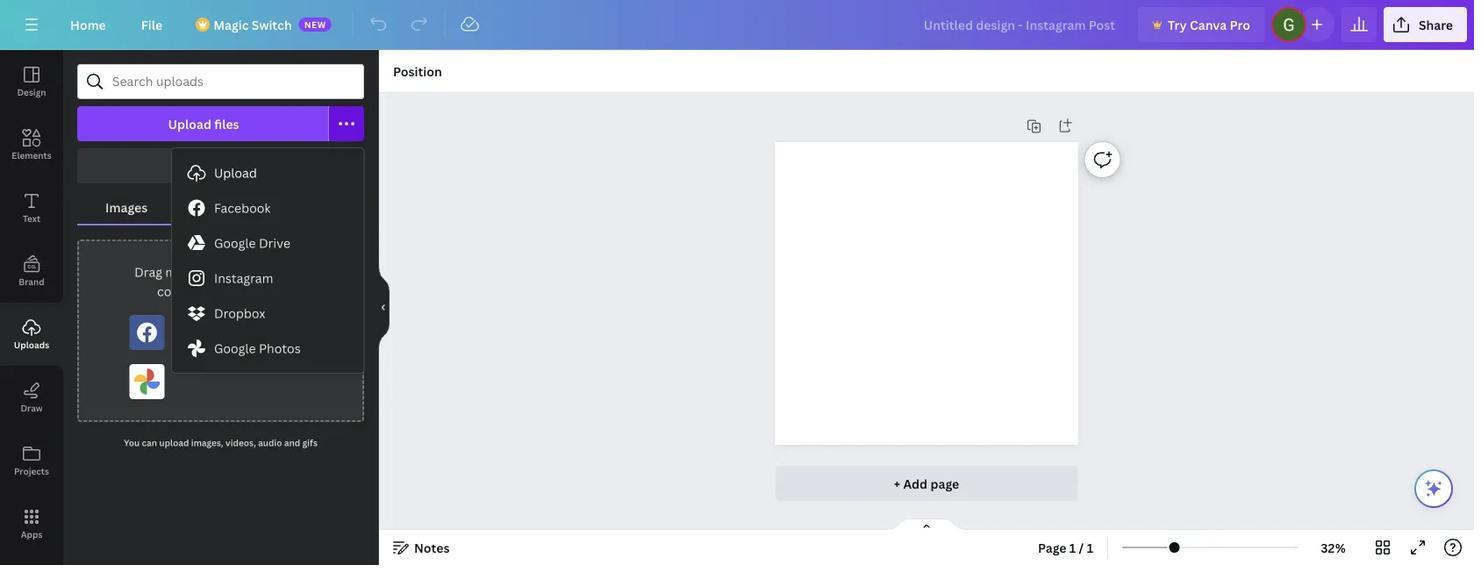 Task type: locate. For each thing, give the bounding box(es) containing it.
brand
[[19, 276, 45, 288]]

you
[[124, 437, 140, 449]]

1 horizontal spatial upload
[[250, 264, 291, 280]]

1 horizontal spatial 1
[[1087, 539, 1094, 556]]

upload up facebook
[[214, 165, 257, 181]]

+ add page button
[[776, 466, 1078, 501]]

videos,
[[226, 437, 256, 449]]

brand button
[[0, 240, 63, 303]]

upload
[[168, 115, 211, 132], [214, 165, 257, 181]]

google photos
[[214, 340, 301, 357]]

1
[[1070, 539, 1076, 556], [1087, 539, 1094, 556]]

upload files button
[[77, 106, 329, 141]]

notes
[[414, 539, 450, 556]]

can
[[142, 437, 157, 449]]

1 horizontal spatial upload
[[214, 165, 257, 181]]

0 vertical spatial google
[[214, 235, 256, 252]]

file
[[141, 16, 163, 33]]

google inside button
[[214, 235, 256, 252]]

drive
[[259, 235, 291, 252]]

elements button
[[0, 113, 63, 176]]

yourself
[[219, 158, 268, 174]]

1 vertical spatial google
[[214, 340, 256, 357]]

main menu bar
[[0, 0, 1475, 50]]

upload right can
[[159, 437, 189, 449]]

Design title text field
[[910, 7, 1132, 42]]

you can upload images, videos, audio and gifs
[[124, 437, 318, 449]]

google up to
[[214, 235, 256, 252]]

uploads
[[14, 339, 49, 351]]

side panel tab list
[[0, 50, 63, 556]]

1 google from the top
[[214, 235, 256, 252]]

1 right /
[[1087, 539, 1094, 556]]

images,
[[191, 437, 223, 449]]

google
[[214, 235, 256, 252], [214, 340, 256, 357]]

account...
[[226, 283, 284, 300]]

magic switch
[[213, 16, 292, 33]]

here
[[205, 264, 231, 280]]

elements
[[12, 149, 52, 161]]

draw
[[21, 402, 43, 414]]

design
[[17, 86, 46, 98]]

google down dropbox
[[214, 340, 256, 357]]

google drive button
[[172, 226, 364, 261]]

apps button
[[0, 492, 63, 556]]

record yourself button
[[77, 148, 364, 183]]

menu
[[172, 148, 364, 373]]

share
[[1419, 16, 1454, 33]]

add
[[904, 475, 928, 492]]

record yourself
[[173, 158, 268, 174]]

upload up the account...
[[250, 264, 291, 280]]

2 1 from the left
[[1087, 539, 1094, 556]]

upload inside "button"
[[214, 165, 257, 181]]

canva
[[1190, 16, 1227, 33]]

2 google from the top
[[214, 340, 256, 357]]

32% button
[[1305, 534, 1362, 562]]

+ add page
[[894, 475, 960, 492]]

google inside button
[[214, 340, 256, 357]]

1 left /
[[1070, 539, 1076, 556]]

magic
[[213, 16, 249, 33]]

0 horizontal spatial upload
[[159, 437, 189, 449]]

home link
[[56, 7, 120, 42]]

page 1 / 1
[[1039, 539, 1094, 556]]

upload inside drag media here to upload or connect an account...
[[250, 264, 291, 280]]

upload for upload
[[214, 165, 257, 181]]

or
[[294, 264, 307, 280]]

videos
[[204, 199, 245, 216]]

0 vertical spatial upload
[[168, 115, 211, 132]]

to
[[234, 264, 247, 280]]

show pages image
[[885, 518, 969, 532]]

1 vertical spatial upload
[[214, 165, 257, 181]]

try canva pro button
[[1139, 7, 1265, 42]]

0 horizontal spatial 1
[[1070, 539, 1076, 556]]

upload inside button
[[168, 115, 211, 132]]

upload
[[250, 264, 291, 280], [159, 437, 189, 449]]

dropbox
[[214, 305, 265, 322]]

connect
[[157, 283, 206, 300]]

projects button
[[0, 429, 63, 492]]

0 vertical spatial upload
[[250, 264, 291, 280]]

upload left files
[[168, 115, 211, 132]]

0 horizontal spatial upload
[[168, 115, 211, 132]]

dropbox button
[[172, 296, 364, 331]]



Task type: vqa. For each thing, say whether or not it's contained in the screenshot.
'field'
no



Task type: describe. For each thing, give the bounding box(es) containing it.
google for google photos
[[214, 340, 256, 357]]

notes button
[[386, 534, 457, 562]]

images
[[105, 199, 148, 216]]

upload for upload files
[[168, 115, 211, 132]]

instagram button
[[172, 261, 364, 296]]

design button
[[0, 50, 63, 113]]

google drive
[[214, 235, 291, 252]]

gifs
[[303, 437, 318, 449]]

audio
[[258, 437, 282, 449]]

images button
[[77, 190, 176, 224]]

+
[[894, 475, 901, 492]]

files
[[214, 115, 239, 132]]

instagram
[[214, 270, 273, 287]]

text button
[[0, 176, 63, 240]]

upload files
[[168, 115, 239, 132]]

canva assistant image
[[1424, 478, 1445, 500]]

facebook button
[[172, 190, 364, 226]]

upload button
[[172, 155, 364, 190]]

uploads button
[[0, 303, 63, 366]]

/
[[1079, 539, 1084, 556]]

google for google drive
[[214, 235, 256, 252]]

projects
[[14, 465, 49, 477]]

32%
[[1321, 539, 1346, 556]]

videos button
[[176, 190, 273, 224]]

position
[[393, 63, 442, 79]]

1 vertical spatial upload
[[159, 437, 189, 449]]

and
[[284, 437, 300, 449]]

facebook
[[214, 200, 271, 216]]

menu containing upload
[[172, 148, 364, 373]]

Search uploads search field
[[112, 65, 353, 98]]

drag media here to upload or connect an account...
[[134, 264, 307, 300]]

draw button
[[0, 366, 63, 429]]

try canva pro
[[1168, 16, 1251, 33]]

hide image
[[378, 266, 390, 350]]

1 1 from the left
[[1070, 539, 1076, 556]]

position button
[[386, 57, 449, 85]]

apps
[[21, 528, 42, 540]]

media
[[165, 264, 202, 280]]

record
[[173, 158, 216, 174]]

page
[[1039, 539, 1067, 556]]

google photos button
[[172, 331, 364, 366]]

share button
[[1384, 7, 1468, 42]]

text
[[23, 212, 40, 224]]

switch
[[252, 16, 292, 33]]

home
[[70, 16, 106, 33]]

new
[[304, 18, 326, 30]]

pro
[[1230, 16, 1251, 33]]

page
[[931, 475, 960, 492]]

drag
[[134, 264, 162, 280]]

file button
[[127, 7, 177, 42]]

an
[[209, 283, 223, 300]]

try
[[1168, 16, 1187, 33]]

photos
[[259, 340, 301, 357]]



